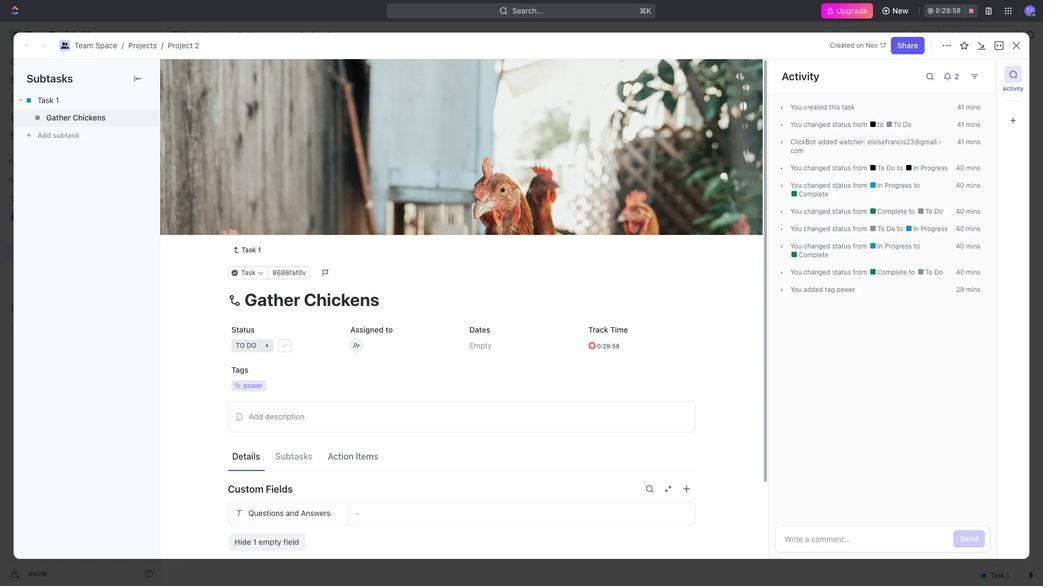 Task type: vqa. For each thing, say whether or not it's contained in the screenshot.
Track Time
yes



Task type: describe. For each thing, give the bounding box(es) containing it.
action items
[[328, 452, 378, 462]]

team space
[[183, 30, 225, 39]]

user group image
[[61, 42, 69, 49]]

Search tasks... text field
[[908, 123, 1017, 140]]

space for team space / projects / project 2
[[95, 41, 117, 50]]

added watcher:
[[816, 138, 868, 146]]

assigned
[[350, 326, 383, 335]]

clickbot
[[791, 138, 816, 146]]

to inside dropdown button
[[236, 342, 245, 350]]

1 41 from the top
[[957, 103, 965, 111]]

1 changed from the top
[[804, 121, 831, 129]]

gather
[[46, 113, 71, 122]]

4 40 mins from the top
[[956, 225, 981, 233]]

1 you from the top
[[791, 103, 802, 111]]

0 vertical spatial add task button
[[958, 66, 1004, 83]]

calendar link
[[275, 98, 310, 113]]

hide button
[[560, 125, 583, 138]]

favorites button
[[4, 155, 42, 168]]

tree inside sidebar navigation
[[4, 189, 158, 336]]

hide for hide 1 empty field
[[234, 538, 251, 547]]

0:29:58 for 0:29:58 button at the right
[[936, 7, 961, 15]]

4 40 from the top
[[956, 225, 965, 233]]

track
[[588, 326, 608, 335]]

5 you from the top
[[791, 208, 802, 216]]

com
[[791, 138, 942, 155]]

6 you from the top
[[791, 225, 802, 233]]

chickens
[[73, 113, 106, 122]]

0:29:58 button
[[585, 336, 695, 356]]

hide 1 empty field
[[234, 538, 299, 547]]

8 mins from the top
[[966, 242, 981, 251]]

0 horizontal spatial projects
[[128, 41, 157, 50]]

customize
[[951, 100, 989, 110]]

6 from from the top
[[853, 242, 867, 251]]

share button down new
[[906, 26, 940, 43]]

change cover button
[[632, 214, 695, 231]]

9 mins from the top
[[966, 268, 981, 277]]

1 horizontal spatial add task button
[[279, 151, 325, 164]]

nov
[[866, 41, 878, 49]]

reposition
[[587, 217, 625, 227]]

3 you from the top
[[791, 164, 802, 172]]

favorites
[[9, 158, 37, 166]]

custom
[[228, 484, 264, 495]]

1 horizontal spatial team space link
[[169, 28, 228, 41]]

activity inside task sidebar content section
[[782, 70, 820, 83]]

0 horizontal spatial subtasks
[[27, 72, 73, 85]]

–
[[355, 509, 359, 518]]

questions
[[248, 509, 284, 518]]

to do inside dropdown button
[[236, 342, 256, 350]]

description
[[265, 412, 305, 422]]

2 vertical spatial project
[[189, 65, 237, 83]]

2 from from the top
[[853, 164, 867, 172]]

questions and answers
[[248, 509, 330, 518]]

custom fields element
[[228, 503, 695, 552]]

3 status from the top
[[832, 182, 851, 190]]

2 changed status from from the top
[[802, 164, 869, 172]]

home
[[26, 57, 47, 66]]

and
[[286, 509, 299, 518]]

dashboards link
[[4, 108, 158, 126]]

track time
[[588, 326, 628, 335]]

1 horizontal spatial project 2 link
[[286, 28, 335, 41]]

user group image inside sidebar navigation
[[11, 213, 19, 220]]

10 mins from the top
[[966, 286, 981, 294]]

1 mins from the top
[[966, 103, 981, 111]]

0:29:58 button
[[925, 4, 978, 17]]

add subtask button
[[14, 127, 160, 144]]

4 mins from the top
[[966, 164, 981, 172]]

6 status from the top
[[832, 242, 851, 251]]

subtask
[[53, 131, 80, 140]]

inbox
[[26, 75, 45, 84]]

6 mins from the top
[[966, 208, 981, 216]]

add down the task 2 at top left
[[219, 226, 233, 236]]

3 changed status from from the top
[[802, 182, 869, 190]]

2 vertical spatial add task
[[219, 226, 251, 236]]

details
[[232, 452, 260, 462]]

2 horizontal spatial task 1
[[242, 246, 261, 254]]

add description button
[[232, 409, 692, 426]]

empty button
[[466, 336, 576, 356]]

Edit task name text field
[[228, 290, 695, 310]]

list
[[244, 100, 257, 110]]

tt
[[1027, 7, 1034, 14]]

17
[[880, 41, 887, 49]]

5 40 mins from the top
[[956, 242, 981, 251]]

list link
[[242, 98, 257, 113]]

29 mins
[[957, 286, 981, 294]]

spaces
[[9, 176, 32, 184]]

0 vertical spatial project 2
[[300, 30, 332, 39]]

tags power
[[231, 366, 263, 390]]

2 inside dropdown button
[[955, 72, 959, 81]]

⌘k
[[640, 6, 652, 15]]

6 40 mins from the top
[[956, 268, 981, 277]]

team for team space
[[183, 30, 202, 39]]

– button
[[349, 503, 695, 525]]

5 status from the top
[[832, 225, 851, 233]]

3 changed from the top
[[804, 182, 831, 190]]

5 from from the top
[[853, 225, 867, 233]]

0 vertical spatial projects
[[248, 30, 277, 39]]

send
[[960, 535, 979, 544]]

items
[[356, 452, 378, 462]]

0 horizontal spatial task 1 link
[[14, 92, 160, 109]]

details button
[[228, 447, 264, 467]]

1 horizontal spatial task 1
[[219, 189, 241, 198]]

team for team space / projects / project 2
[[74, 41, 93, 50]]

power inside task sidebar content section
[[837, 286, 856, 294]]

team space / projects / project 2
[[74, 41, 199, 50]]

0 horizontal spatial projects link
[[128, 41, 157, 50]]

0 vertical spatial share
[[913, 30, 933, 39]]

upgrade link
[[821, 3, 873, 18]]

field
[[283, 538, 299, 547]]

subtasks inside 'button'
[[275, 452, 313, 462]]

answers
[[301, 509, 330, 518]]

docs link
[[4, 90, 158, 107]]

empty
[[259, 538, 281, 547]]

sidebar navigation
[[0, 22, 162, 587]]

gantt link
[[367, 98, 389, 113]]

docs
[[26, 93, 44, 103]]

created
[[830, 41, 855, 49]]

activity inside "task sidebar navigation" tab list
[[1003, 85, 1024, 92]]

automations button
[[945, 27, 1001, 43]]

1 vertical spatial project
[[168, 41, 193, 50]]

table link
[[328, 98, 349, 113]]

1 40 mins from the top
[[956, 164, 981, 172]]

this
[[829, 103, 840, 111]]

7 from from the top
[[853, 268, 867, 277]]

2 40 mins from the top
[[956, 182, 981, 190]]

1 changed status from from the top
[[802, 121, 869, 129]]

6 changed from the top
[[804, 242, 831, 251]]

0 vertical spatial user group image
[[173, 32, 179, 37]]

empty
[[469, 341, 492, 351]]

7 changed status from from the top
[[802, 268, 869, 277]]

assigned to
[[350, 326, 393, 335]]

add description
[[249, 412, 305, 422]]

1 inside custom fields element
[[253, 538, 257, 547]]

7 you from the top
[[791, 242, 802, 251]]

5 changed status from from the top
[[802, 225, 869, 233]]

0 vertical spatial added
[[818, 138, 838, 146]]

2 you from the top
[[791, 121, 802, 129]]

2 status from the top
[[832, 164, 851, 172]]

watcher:
[[839, 138, 866, 146]]

change
[[639, 217, 666, 227]]

you created this task
[[791, 103, 855, 111]]



Task type: locate. For each thing, give the bounding box(es) containing it.
do
[[903, 121, 912, 129], [887, 164, 895, 172], [935, 208, 943, 216], [887, 225, 895, 233], [935, 268, 943, 277], [246, 342, 256, 350]]

subtasks down home
[[27, 72, 73, 85]]

1 40 from the top
[[956, 164, 965, 172]]

8686faf0v button
[[268, 267, 310, 280]]

changed
[[804, 121, 831, 129], [804, 164, 831, 172], [804, 182, 831, 190], [804, 208, 831, 216], [804, 225, 831, 233], [804, 242, 831, 251], [804, 268, 831, 277]]

1 horizontal spatial task 1 link
[[228, 244, 265, 257]]

5 40 from the top
[[956, 242, 965, 251]]

1 vertical spatial team
[[74, 41, 93, 50]]

0:29:58 inside 0:29:58 dropdown button
[[597, 343, 620, 350]]

in progress
[[202, 153, 246, 161], [912, 164, 948, 172], [876, 182, 914, 190], [912, 225, 948, 233], [876, 242, 914, 251]]

board link
[[201, 98, 224, 113]]

status
[[231, 326, 254, 335]]

0 vertical spatial activity
[[782, 70, 820, 83]]

0 vertical spatial team
[[183, 30, 202, 39]]

2 vertical spatial 41
[[957, 138, 965, 146]]

3 from from the top
[[853, 182, 867, 190]]

3 41 mins from the top
[[957, 138, 981, 146]]

1 vertical spatial power
[[243, 382, 263, 390]]

project
[[300, 30, 325, 39], [168, 41, 193, 50], [189, 65, 237, 83]]

share right 17
[[898, 41, 918, 50]]

1 button
[[243, 188, 258, 199], [244, 207, 259, 218]]

0 vertical spatial project
[[300, 30, 325, 39]]

on
[[857, 41, 864, 49]]

1 from from the top
[[853, 121, 867, 129]]

2 vertical spatial add task button
[[214, 225, 255, 238]]

task 1 link up chickens
[[14, 92, 160, 109]]

add task button up customize at the right top of the page
[[958, 66, 1004, 83]]

1 41 mins from the top
[[957, 103, 981, 111]]

2 horizontal spatial add task
[[965, 70, 998, 79]]

gantt
[[369, 100, 389, 110]]

hide inside button
[[564, 127, 579, 135]]

search...
[[513, 6, 544, 15]]

table
[[330, 100, 349, 110]]

automations
[[950, 30, 996, 39]]

space for team space
[[204, 30, 225, 39]]

0:29:58 for 0:29:58 dropdown button
[[597, 343, 620, 350]]

1 horizontal spatial subtasks
[[275, 452, 313, 462]]

0 vertical spatial 1 button
[[243, 188, 258, 199]]

7 mins from the top
[[966, 225, 981, 233]]

project 2
[[300, 30, 332, 39], [189, 65, 253, 83]]

0 horizontal spatial 0:29:58
[[597, 343, 620, 350]]

task button
[[228, 267, 268, 280]]

3 40 from the top
[[956, 208, 965, 216]]

power inside tags power
[[243, 382, 263, 390]]

task
[[842, 103, 855, 111]]

action items button
[[324, 447, 383, 467]]

8686faf0v
[[272, 269, 306, 277]]

complete
[[797, 190, 829, 198], [876, 208, 909, 216], [797, 251, 829, 259], [876, 268, 909, 277]]

0 horizontal spatial team
[[74, 41, 93, 50]]

customize button
[[937, 98, 992, 113]]

custom fields
[[228, 484, 293, 495]]

tt button
[[1022, 2, 1039, 20]]

task inside dropdown button
[[241, 269, 255, 277]]

1 vertical spatial add task
[[292, 153, 321, 161]]

new
[[893, 6, 909, 15]]

dashboards
[[26, 112, 68, 121]]

gather chickens link
[[14, 109, 160, 127]]

change cover button
[[632, 214, 695, 231]]

1 vertical spatial added
[[804, 286, 823, 294]]

added right "clickbot"
[[818, 138, 838, 146]]

1 button for 2
[[244, 207, 259, 218]]

you added tag power
[[791, 286, 856, 294]]

hide for hide
[[564, 127, 579, 135]]

7 changed from the top
[[804, 268, 831, 277]]

do inside dropdown button
[[246, 342, 256, 350]]

7 status from the top
[[832, 268, 851, 277]]

41
[[957, 103, 965, 111], [957, 121, 965, 129], [957, 138, 965, 146]]

add down calendar link
[[292, 153, 304, 161]]

share button right 17
[[891, 37, 925, 54]]

task 1 link
[[14, 92, 160, 109], [228, 244, 265, 257]]

home link
[[4, 53, 158, 70]]

1 horizontal spatial projects link
[[235, 28, 280, 41]]

team
[[183, 30, 202, 39], [74, 41, 93, 50]]

6 changed status from from the top
[[802, 242, 869, 251]]

add subtask
[[37, 131, 80, 140]]

fields
[[266, 484, 293, 495]]

change cover
[[639, 217, 688, 227]]

5 changed from the top
[[804, 225, 831, 233]]

add down dashboards
[[37, 131, 51, 140]]

4 changed from the top
[[804, 208, 831, 216]]

add task down the task 2 at top left
[[219, 226, 251, 236]]

2 vertical spatial 41 mins
[[957, 138, 981, 146]]

1 horizontal spatial project 2
[[300, 30, 332, 39]]

task 1 up dashboards
[[37, 96, 59, 105]]

0 vertical spatial task 1
[[37, 96, 59, 105]]

power button
[[228, 377, 338, 396]]

gather chickens
[[46, 113, 106, 122]]

1 horizontal spatial hide
[[564, 127, 579, 135]]

3 mins from the top
[[966, 138, 981, 146]]

project 2 link
[[286, 28, 335, 41], [168, 41, 199, 50]]

1 vertical spatial project 2
[[189, 65, 253, 83]]

mins
[[966, 103, 981, 111], [966, 121, 981, 129], [966, 138, 981, 146], [966, 164, 981, 172], [966, 182, 981, 190], [966, 208, 981, 216], [966, 225, 981, 233], [966, 242, 981, 251], [966, 268, 981, 277], [966, 286, 981, 294]]

1 vertical spatial space
[[95, 41, 117, 50]]

1 vertical spatial projects
[[128, 41, 157, 50]]

add task button down the task 2 at top left
[[214, 225, 255, 238]]

1 vertical spatial subtasks
[[275, 452, 313, 462]]

add task down "calendar"
[[292, 153, 321, 161]]

0 horizontal spatial task 1
[[37, 96, 59, 105]]

share
[[913, 30, 933, 39], [898, 41, 918, 50]]

cover
[[668, 217, 688, 227]]

1 status from the top
[[832, 121, 851, 129]]

add
[[965, 70, 979, 79], [37, 131, 51, 140], [292, 153, 304, 161], [219, 226, 233, 236], [249, 412, 263, 422]]

0 horizontal spatial hide
[[234, 538, 251, 547]]

0 horizontal spatial activity
[[782, 70, 820, 83]]

6 40 from the top
[[956, 268, 965, 277]]

29
[[957, 286, 965, 294]]

0 vertical spatial 41 mins
[[957, 103, 981, 111]]

1 vertical spatial 0:29:58
[[597, 343, 620, 350]]

created
[[804, 103, 827, 111]]

task sidebar content section
[[766, 59, 997, 560]]

subtasks up fields
[[275, 452, 313, 462]]

1 horizontal spatial projects
[[248, 30, 277, 39]]

1 horizontal spatial team
[[183, 30, 202, 39]]

0:29:58 up automations at the top of page
[[936, 7, 961, 15]]

4 from from the top
[[853, 208, 867, 216]]

progress
[[210, 153, 246, 161], [921, 164, 948, 172], [885, 182, 912, 190], [921, 225, 948, 233], [885, 242, 912, 251]]

task 1 link up task dropdown button
[[228, 244, 265, 257]]

4 changed status from from the top
[[802, 208, 869, 216]]

assignees
[[453, 127, 485, 135]]

2 button
[[939, 68, 966, 85]]

0 horizontal spatial team space link
[[74, 41, 117, 50]]

add task up customize at the right top of the page
[[965, 70, 998, 79]]

0 vertical spatial add task
[[965, 70, 998, 79]]

1 vertical spatial user group image
[[11, 213, 19, 220]]

board
[[203, 100, 224, 110]]

0 horizontal spatial user group image
[[11, 213, 19, 220]]

time
[[610, 326, 628, 335]]

user group image left team space
[[173, 32, 179, 37]]

task 1 up the task 2 at top left
[[219, 189, 241, 198]]

1 vertical spatial activity
[[1003, 85, 1024, 92]]

1 horizontal spatial power
[[837, 286, 856, 294]]

1 button for 1
[[243, 188, 258, 199]]

task 1 up task dropdown button
[[242, 246, 261, 254]]

2 changed from the top
[[804, 164, 831, 172]]

1 vertical spatial share
[[898, 41, 918, 50]]

share down new button
[[913, 30, 933, 39]]

0 vertical spatial power
[[837, 286, 856, 294]]

0:29:58 down track time
[[597, 343, 620, 350]]

custom fields button
[[228, 477, 695, 503]]

4 you from the top
[[791, 182, 802, 190]]

1
[[56, 96, 59, 105], [238, 189, 241, 198], [254, 189, 257, 197], [255, 208, 258, 216], [258, 246, 261, 254], [253, 538, 257, 547]]

upgrade
[[837, 6, 868, 15]]

0 horizontal spatial space
[[95, 41, 117, 50]]

you
[[791, 103, 802, 111], [791, 121, 802, 129], [791, 164, 802, 172], [791, 182, 802, 190], [791, 208, 802, 216], [791, 225, 802, 233], [791, 242, 802, 251], [791, 268, 802, 277], [791, 286, 802, 294]]

add task button down calendar link
[[279, 151, 325, 164]]

2 41 from the top
[[957, 121, 965, 129]]

1 horizontal spatial space
[[204, 30, 225, 39]]

1 horizontal spatial 0:29:58
[[936, 7, 961, 15]]

0:29:58 inside 0:29:58 button
[[936, 7, 961, 15]]

1 vertical spatial 1 button
[[244, 207, 259, 218]]

0 vertical spatial subtasks
[[27, 72, 73, 85]]

1 vertical spatial 41
[[957, 121, 965, 129]]

subtasks button
[[271, 447, 317, 467]]

action
[[328, 452, 354, 462]]

0 horizontal spatial project 2 link
[[168, 41, 199, 50]]

0 horizontal spatial add task button
[[214, 225, 255, 238]]

2
[[327, 30, 332, 39], [195, 41, 199, 50], [241, 65, 250, 83], [955, 72, 959, 81], [258, 153, 262, 161], [238, 208, 242, 217]]

reposition button
[[581, 214, 632, 231]]

4 status from the top
[[832, 208, 851, 216]]

tag
[[825, 286, 835, 294]]

40
[[956, 164, 965, 172], [956, 182, 965, 190], [956, 208, 965, 216], [956, 225, 965, 233], [956, 242, 965, 251], [956, 268, 965, 277]]

hide
[[564, 127, 579, 135], [234, 538, 251, 547]]

0 vertical spatial task 1 link
[[14, 92, 160, 109]]

2 40 from the top
[[956, 182, 965, 190]]

41 mins for added watcher:
[[957, 138, 981, 146]]

0 vertical spatial hide
[[564, 127, 579, 135]]

2 mins from the top
[[966, 121, 981, 129]]

9 you from the top
[[791, 286, 802, 294]]

5 mins from the top
[[966, 182, 981, 190]]

task sidebar navigation tab list
[[1002, 66, 1025, 129]]

tree
[[4, 189, 158, 336]]

add up customize at the right top of the page
[[965, 70, 979, 79]]

user group image down the "spaces"
[[11, 213, 19, 220]]

created on nov 17
[[830, 41, 887, 49]]

41 for added watcher:
[[957, 138, 965, 146]]

0 vertical spatial space
[[204, 30, 225, 39]]

hide inside custom fields element
[[234, 538, 251, 547]]

0 horizontal spatial project 2
[[189, 65, 253, 83]]

0 vertical spatial 41
[[957, 103, 965, 111]]

calendar
[[277, 100, 310, 110]]

41 mins for changed status from
[[957, 121, 981, 129]]

0 vertical spatial 0:29:58
[[936, 7, 961, 15]]

3 41 from the top
[[957, 138, 965, 146]]

2 vertical spatial task 1
[[242, 246, 261, 254]]

eloisefrancis23@gmail. com
[[791, 138, 942, 155]]

dates
[[469, 326, 490, 335]]

add task
[[965, 70, 998, 79], [292, 153, 321, 161], [219, 226, 251, 236]]

2 horizontal spatial add task button
[[958, 66, 1004, 83]]

41 mins
[[957, 103, 981, 111], [957, 121, 981, 129], [957, 138, 981, 146]]

0 horizontal spatial add task
[[219, 226, 251, 236]]

1 vertical spatial task 1 link
[[228, 244, 265, 257]]

assignees button
[[439, 125, 490, 138]]

tags
[[231, 366, 248, 375]]

1 vertical spatial hide
[[234, 538, 251, 547]]

add left description
[[249, 412, 263, 422]]

projects
[[248, 30, 277, 39], [128, 41, 157, 50]]

41 for changed status from
[[957, 121, 965, 129]]

share button
[[906, 26, 940, 43], [891, 37, 925, 54]]

send button
[[954, 531, 985, 548]]

2 41 mins from the top
[[957, 121, 981, 129]]

3 40 mins from the top
[[956, 208, 981, 216]]

user group image
[[173, 32, 179, 37], [11, 213, 19, 220]]

1 vertical spatial add task button
[[279, 151, 325, 164]]

0 horizontal spatial power
[[243, 382, 263, 390]]

1 vertical spatial task 1
[[219, 189, 241, 198]]

power right tag
[[837, 286, 856, 294]]

power down tags on the left
[[243, 382, 263, 390]]

changed status from
[[802, 121, 869, 129], [802, 164, 869, 172], [802, 182, 869, 190], [802, 208, 869, 216], [802, 225, 869, 233], [802, 242, 869, 251], [802, 268, 869, 277]]

space
[[204, 30, 225, 39], [95, 41, 117, 50]]

task 2
[[219, 208, 242, 217]]

/
[[230, 30, 233, 39], [282, 30, 284, 39], [122, 41, 124, 50], [161, 41, 164, 50]]

1 vertical spatial 41 mins
[[957, 121, 981, 129]]

1 horizontal spatial add task
[[292, 153, 321, 161]]

1 horizontal spatial user group image
[[173, 32, 179, 37]]

added left tag
[[804, 286, 823, 294]]

to
[[878, 121, 886, 129], [894, 121, 901, 129], [878, 164, 885, 172], [897, 164, 905, 172], [914, 182, 920, 190], [909, 208, 917, 216], [925, 208, 933, 216], [878, 225, 885, 233], [897, 225, 905, 233], [914, 242, 920, 251], [909, 268, 917, 277], [925, 268, 933, 277], [385, 326, 393, 335], [236, 342, 245, 350]]

8 you from the top
[[791, 268, 802, 277]]

1 horizontal spatial activity
[[1003, 85, 1024, 92]]



